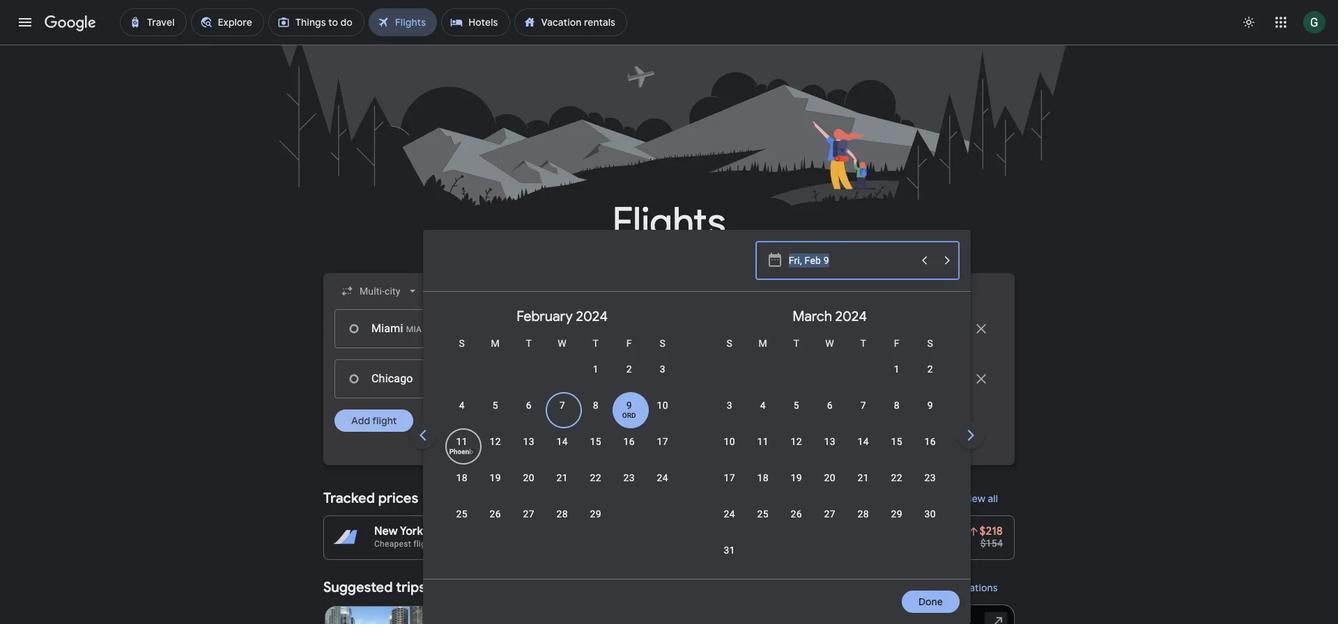 Task type: locate. For each thing, give the bounding box(es) containing it.
w for march
[[825, 338, 834, 349]]

28 left the fri, mar 29 element
[[858, 509, 869, 520]]

0 horizontal spatial 7 button
[[546, 399, 579, 432]]

10 button up sun, mar 17 element
[[713, 435, 746, 468]]

3 for sun, mar 3 element on the bottom right of page
[[727, 400, 732, 411]]

14 button up wed, feb 21 'element'
[[546, 435, 579, 468]]

14
[[557, 436, 568, 447], [858, 436, 869, 447]]

1
[[593, 364, 599, 375], [894, 364, 900, 375]]

7 for thu, mar 7 element
[[861, 400, 866, 411]]

grid
[[428, 298, 1231, 588]]

flight down to on the left
[[413, 539, 434, 549]]

13 button up wed, mar 20 element
[[813, 435, 847, 468]]

23 for fri, feb 23 element
[[624, 473, 635, 484]]

5 left tue, feb 6 element
[[493, 400, 498, 411]]

fri, mar 22 element
[[891, 471, 902, 485]]

mon, mar 11 element
[[757, 435, 769, 449]]

23 inside march 2024 row group
[[925, 473, 936, 484]]

0 horizontal spatial 5
[[493, 400, 498, 411]]

24 button
[[646, 471, 679, 505], [713, 507, 746, 541]]

1 14 from the left
[[557, 436, 568, 447]]

17 inside march 2024 row group
[[724, 473, 735, 484]]

fri, mar 29 element
[[891, 507, 902, 521]]

0 vertical spatial flight
[[372, 415, 397, 427]]

1 1 button from the left
[[579, 362, 612, 396]]

february 2024 row group
[[428, 298, 696, 574]]

11 inside the 11 button
[[757, 436, 769, 447]]

1 22 button from the left
[[579, 471, 612, 505]]

3 inside february 2024 row group
[[660, 364, 665, 375]]

2 1 from the left
[[894, 364, 900, 375]]

14 inside march 2024 row group
[[858, 436, 869, 447]]

2 8 button from the left
[[880, 399, 914, 432]]

1 15 button from the left
[[579, 435, 612, 468]]

1 25 from the left
[[456, 509, 467, 520]]

0 horizontal spatial 2 button
[[612, 362, 646, 396]]

mon, feb 12 element
[[490, 435, 501, 449]]

1 18 from the left
[[456, 473, 467, 484]]

29 inside february 2024 row group
[[590, 509, 601, 520]]

21 inside march 2024 row group
[[858, 473, 869, 484]]

2 23 button from the left
[[914, 471, 947, 505]]

5 button
[[479, 399, 512, 432], [780, 399, 813, 432]]

s
[[459, 338, 465, 349], [660, 338, 666, 349], [727, 338, 732, 349], [927, 338, 933, 349]]

27
[[523, 509, 534, 520], [824, 509, 835, 520]]

9 up ord
[[626, 400, 632, 411]]

23 inside february 2024 row group
[[624, 473, 635, 484]]

0 vertical spatial 10
[[657, 400, 668, 411]]

1 18 button from the left
[[445, 471, 479, 505]]

sun, mar 31 element
[[724, 544, 735, 558]]

4 button up mon, mar 11 "element"
[[746, 399, 780, 432]]

0 horizontal spatial 21
[[557, 473, 568, 484]]

18 inside march 2024 row group
[[757, 473, 769, 484]]

1 left fri, feb 2 element
[[593, 364, 599, 375]]

19 button
[[479, 471, 512, 505], [780, 471, 813, 505]]

12 for tue, mar 12 element
[[791, 436, 802, 447]]

2 horizontal spatial 2
[[927, 364, 933, 375]]

21 button inside february 2024 row group
[[546, 471, 579, 505]]

20 inside february 2024 row group
[[523, 473, 534, 484]]

1 horizontal spatial 26 button
[[780, 507, 813, 541]]

20 button up tue, feb 27 element
[[512, 471, 546, 505]]

2 5 from the left
[[794, 400, 799, 411]]

0 horizontal spatial 26
[[490, 509, 501, 520]]

9 ord
[[622, 400, 636, 420]]

0 vertical spatial 17 button
[[646, 435, 679, 468]]

2 29 button from the left
[[880, 507, 914, 541]]

27 button left thu, mar 28 element
[[813, 507, 847, 541]]

from
[[429, 579, 460, 597]]

mon, feb 26 element
[[490, 507, 501, 521]]

new
[[374, 525, 398, 539]]

17
[[657, 436, 668, 447], [724, 473, 735, 484]]

1 horizontal spatial 23
[[925, 473, 936, 484]]

1 t from the left
[[526, 338, 532, 349]]

7 inside february 2024 row group
[[559, 400, 565, 411]]

20 inside march 2024 row group
[[824, 473, 835, 484]]

1 27 from the left
[[523, 509, 534, 520]]

24 for sun, mar 24 element
[[724, 509, 735, 520]]

2 13 button from the left
[[813, 435, 847, 468]]

7 button
[[546, 399, 579, 432], [847, 399, 880, 432]]

s down 2 popup button
[[459, 338, 465, 349]]

20 left thu, mar 21 element
[[824, 473, 835, 484]]

27 inside march 2024 row group
[[824, 509, 835, 520]]

12 inside march 2024 row group
[[791, 436, 802, 447]]

13 inside february 2024 row group
[[523, 436, 534, 447]]

sat, feb 10 element
[[657, 399, 668, 413]]

1 horizontal spatial 15
[[891, 436, 902, 447]]

14 for thu, mar 14 'element'
[[858, 436, 869, 447]]

4 right sun, mar 3 element on the bottom right of page
[[760, 400, 766, 411]]

tue, mar 12 element
[[791, 435, 802, 449]]

w inside february 2024 row group
[[558, 338, 567, 349]]

1 horizontal spatial 6 button
[[813, 399, 847, 432]]

14 right wed, mar 13 element
[[858, 436, 869, 447]]

0 horizontal spatial 21 button
[[546, 471, 579, 505]]

29 button inside march 2024 row group
[[880, 507, 914, 541]]

4 button up sun, feb 11 element
[[445, 399, 479, 432]]

1 29 button from the left
[[579, 507, 612, 541]]

12 left wed, mar 13 element
[[791, 436, 802, 447]]

29 button
[[579, 507, 612, 541], [880, 507, 914, 541]]

7 button up wed, feb 14 element
[[546, 399, 579, 432]]

1 vertical spatial 3 button
[[713, 399, 746, 432]]

27 button
[[512, 507, 546, 541], [813, 507, 847, 541]]

29
[[590, 509, 601, 520], [891, 509, 902, 520]]

1 horizontal spatial 19 button
[[780, 471, 813, 505]]

2 25 button from the left
[[746, 507, 780, 541]]

11 left tue, mar 12 element
[[757, 436, 769, 447]]

1 horizontal spatial 8 button
[[880, 399, 914, 432]]

17 inside february 2024 row group
[[657, 436, 668, 447]]

1 horizontal spatial 24
[[724, 509, 735, 520]]

8 inside march 2024 row group
[[894, 400, 900, 411]]

1 23 button from the left
[[612, 471, 646, 505]]

16 down ord
[[624, 436, 635, 447]]

8 button
[[579, 399, 612, 432], [880, 399, 914, 432]]

1 19 from the left
[[490, 473, 501, 484]]

6 for wed, mar 6 element
[[827, 400, 833, 411]]

angeles
[[520, 525, 563, 539]]

march
[[793, 308, 832, 325]]

22 for thu, feb 22 element
[[590, 473, 601, 484]]

1 vertical spatial phoenix
[[463, 579, 515, 597]]

18 for mon, mar 18 element
[[757, 473, 769, 484]]

22
[[590, 473, 601, 484], [891, 473, 902, 484]]

1 horizontal spatial 22
[[891, 473, 902, 484]]

fri, feb 23 element
[[624, 471, 635, 485]]

sun, mar 24 element
[[724, 507, 735, 521]]

view
[[963, 493, 985, 505]]

6 for tue, feb 6 element
[[526, 400, 532, 411]]

1 8 button from the left
[[579, 399, 612, 432]]

2024 inside row group
[[835, 308, 867, 325]]

0 horizontal spatial 3 button
[[646, 362, 679, 396]]

22 button
[[579, 471, 612, 505], [880, 471, 914, 505]]

15 right thu, mar 14 'element'
[[891, 436, 902, 447]]

24
[[657, 473, 668, 484], [724, 509, 735, 520]]

0 horizontal spatial 4 button
[[445, 399, 479, 432]]

suggested
[[323, 579, 393, 597]]

2 button up sat, mar 9 element
[[914, 362, 947, 396]]

2 inside row group
[[927, 364, 933, 375]]

1 horizontal spatial 29
[[891, 509, 902, 520]]

0 horizontal spatial 27 button
[[512, 507, 546, 541]]

10 inside march 2024 row group
[[724, 436, 735, 447]]

9 inside "9 ord"
[[626, 400, 632, 411]]

sun, feb 18 element
[[456, 471, 467, 485]]

0 horizontal spatial 9
[[626, 400, 632, 411]]

27 button left the "wed, feb 28" element
[[512, 507, 546, 541]]

16 inside february 2024 row group
[[624, 436, 635, 447]]

0 horizontal spatial f
[[626, 338, 632, 349]]

5 inside march 2024 row group
[[794, 400, 799, 411]]

f for february 2024
[[626, 338, 632, 349]]

6
[[526, 400, 532, 411], [827, 400, 833, 411]]

1 horizontal spatial 3
[[727, 400, 732, 411]]

m inside february 2024 row group
[[491, 338, 500, 349]]

t down the march 2024
[[860, 338, 866, 349]]

24 left mon, mar 25 element
[[724, 509, 735, 520]]

13 inside march 2024 row group
[[824, 436, 835, 447]]

18 button up mon, mar 25 element
[[746, 471, 780, 505]]

26 inside march 2024 row group
[[791, 509, 802, 520]]

2 29 from the left
[[891, 509, 902, 520]]

5
[[493, 400, 498, 411], [794, 400, 799, 411]]

1 horizontal spatial 19
[[791, 473, 802, 484]]

19 for mon, feb 19 element
[[490, 473, 501, 484]]

w down february 2024
[[558, 338, 567, 349]]

0 horizontal spatial 23
[[624, 473, 635, 484]]

29 inside march 2024 row group
[[891, 509, 902, 520]]

18 inside february 2024 row group
[[456, 473, 467, 484]]

0 horizontal spatial 6 button
[[512, 399, 546, 432]]

0 horizontal spatial 16
[[624, 436, 635, 447]]

4 left mon, feb 5 element
[[459, 400, 465, 411]]

21
[[557, 473, 568, 484], [858, 473, 869, 484]]

1 horizontal spatial 7
[[861, 400, 866, 411]]

0 horizontal spatial 29 button
[[579, 507, 612, 541]]

5 button up tue, mar 12 element
[[780, 399, 813, 432]]

1 horizontal spatial 13
[[824, 436, 835, 447]]

1 16 button from the left
[[612, 435, 646, 468]]

0 horizontal spatial 5 button
[[479, 399, 512, 432]]

march 2024
[[793, 308, 867, 325]]

2 28 button from the left
[[847, 507, 880, 541]]

10
[[657, 400, 668, 411], [724, 436, 735, 447]]

23 button up sat, mar 30 element
[[914, 471, 947, 505]]

23 left sat, feb 24 element
[[624, 473, 635, 484]]

explore
[[904, 582, 938, 595]]

24 inside row group
[[657, 473, 668, 484]]

1 w from the left
[[558, 338, 567, 349]]

1 horizontal spatial 7 button
[[847, 399, 880, 432]]

0 horizontal spatial 12
[[490, 436, 501, 447]]

26 up or
[[490, 509, 501, 520]]

7 left thu, feb 8 element
[[559, 400, 565, 411]]

2 15 from the left
[[891, 436, 902, 447]]

13 button up the "tue, feb 20" element
[[512, 435, 546, 468]]

1 horizontal spatial 17
[[724, 473, 735, 484]]

3 right fri, feb 2 element
[[660, 364, 665, 375]]

20 button up wed, mar 27 element
[[813, 471, 847, 505]]

1 horizontal spatial 1
[[894, 364, 900, 375]]

1 horizontal spatial 22 button
[[880, 471, 914, 505]]

14 button
[[546, 435, 579, 468], [847, 435, 880, 468]]

1 horizontal spatial 28
[[858, 509, 869, 520]]

1 20 from the left
[[523, 473, 534, 484]]

f up fri, mar 1 element
[[894, 338, 900, 349]]

29 button left sat, mar 30 element
[[880, 507, 914, 541]]

1 horizontal spatial 20 button
[[813, 471, 847, 505]]

20 for wed, mar 20 element
[[824, 473, 835, 484]]

0 horizontal spatial 29
[[590, 509, 601, 520]]

9 inside "button"
[[927, 400, 933, 411]]

0 horizontal spatial 27
[[523, 509, 534, 520]]

3 left mon, mar 4 element
[[727, 400, 732, 411]]

8
[[593, 400, 599, 411], [894, 400, 900, 411]]

row group
[[964, 298, 1231, 574]]

2 button for february 2024
[[612, 362, 646, 396]]

5 inside february 2024 row group
[[493, 400, 498, 411]]

thu, feb 29 element
[[590, 507, 601, 521]]

1 button
[[579, 362, 612, 396], [880, 362, 914, 396]]

0 horizontal spatial 28
[[557, 509, 568, 520]]

2 f from the left
[[894, 338, 900, 349]]

1 horizontal spatial 1 button
[[880, 362, 914, 396]]

1 16 from the left
[[624, 436, 635, 447]]

7 button up thu, mar 14 'element'
[[847, 399, 880, 432]]

2 19 from the left
[[791, 473, 802, 484]]

17 button up sun, mar 24 element
[[713, 471, 746, 505]]

t up thu, feb 1 element
[[593, 338, 599, 349]]

13 left thu, mar 14 'element'
[[824, 436, 835, 447]]

row containing 24
[[713, 501, 947, 541]]

w inside march 2024 row group
[[825, 338, 834, 349]]

0 horizontal spatial 10 button
[[646, 399, 679, 432]]

12 left tue, feb 13 element on the left bottom of the page
[[490, 436, 501, 447]]

7
[[559, 400, 565, 411], [861, 400, 866, 411]]

3
[[660, 364, 665, 375], [727, 400, 732, 411]]

mon, mar 4 element
[[760, 399, 766, 413]]

2024 for february 2024
[[576, 308, 608, 325]]

next image
[[954, 419, 987, 452]]

t down swap origin and destination. image
[[526, 338, 532, 349]]

1 28 button from the left
[[546, 507, 579, 541]]

1 12 button from the left
[[479, 435, 512, 468]]

22 left sat, mar 23 element at the bottom right of page
[[891, 473, 902, 484]]

fri, feb 2 element
[[626, 362, 632, 376]]

4 button
[[445, 399, 479, 432], [746, 399, 780, 432]]

f inside march 2024 row group
[[894, 338, 900, 349]]

22 right wed, feb 21 'element'
[[590, 473, 601, 484]]

2 14 button from the left
[[847, 435, 880, 468]]

1 13 from the left
[[523, 436, 534, 447]]

flight
[[372, 415, 397, 427], [413, 539, 434, 549]]

26 inside february 2024 row group
[[490, 509, 501, 520]]

explore destinations
[[904, 582, 998, 595]]

1 1 from the left
[[593, 364, 599, 375]]

3 for the sat, feb 3 "element"
[[660, 364, 665, 375]]

2024
[[576, 308, 608, 325], [835, 308, 867, 325]]

24 button right fri, feb 23 element
[[646, 471, 679, 505]]

2 25 from the left
[[757, 509, 769, 520]]

suggested trips from phoenix
[[323, 579, 515, 597]]

15 button inside february 2024 row group
[[579, 435, 612, 468]]

2 t from the left
[[593, 338, 599, 349]]

23 button inside february 2024 row group
[[612, 471, 646, 505]]

grid inside flight search field
[[428, 298, 1231, 588]]

flight right add
[[372, 415, 397, 427]]

25 button left or
[[445, 507, 479, 541]]

2 18 from the left
[[757, 473, 769, 484]]

23
[[624, 473, 635, 484], [925, 473, 936, 484]]

19 button up mon, feb 26 'element'
[[479, 471, 512, 505]]

19 for tue, mar 19 element
[[791, 473, 802, 484]]

2 8 from the left
[[894, 400, 900, 411]]

11
[[456, 436, 467, 447], [757, 436, 769, 447]]

16 button up fri, feb 23 element
[[612, 435, 646, 468]]

20
[[523, 473, 534, 484], [824, 473, 835, 484]]

row
[[579, 351, 679, 396], [880, 351, 947, 396], [445, 392, 679, 432], [713, 392, 947, 432], [445, 429, 679, 468], [713, 429, 947, 468], [445, 465, 679, 505], [713, 465, 947, 505], [445, 501, 612, 541], [713, 501, 947, 541]]

0 horizontal spatial 7
[[559, 400, 565, 411]]

16 inside march 2024 row group
[[925, 436, 936, 447]]

thu, mar 7 element
[[861, 399, 866, 413]]

12 button up mon, feb 19 element
[[479, 435, 512, 468]]

0 horizontal spatial 6
[[526, 400, 532, 411]]

21 button up thu, mar 28 element
[[847, 471, 880, 505]]

8 for fri, mar 8 element
[[894, 400, 900, 411]]

10 inside february 2024 row group
[[657, 400, 668, 411]]

None field
[[335, 279, 425, 304]]

2 4 from the left
[[760, 400, 766, 411]]

6 left thu, mar 7 element
[[827, 400, 833, 411]]

1 21 button from the left
[[546, 471, 579, 505]]

2 vertical spatial departure text field
[[788, 360, 912, 398]]

22 for fri, mar 22 element
[[891, 473, 902, 484]]

27 inside february 2024 row group
[[523, 509, 534, 520]]

1 2024 from the left
[[576, 308, 608, 325]]

1 horizontal spatial 27 button
[[813, 507, 847, 541]]

28
[[557, 509, 568, 520], [858, 509, 869, 520]]

29 left sat, mar 30 element
[[891, 509, 902, 520]]

16 down 9 "button"
[[925, 436, 936, 447]]

2024 right march
[[835, 308, 867, 325]]

0 vertical spatial 24 button
[[646, 471, 679, 505]]

7 right wed, mar 6 element
[[861, 400, 866, 411]]

25 inside march 2024 row group
[[757, 509, 769, 520]]

28 inside march 2024 row group
[[858, 509, 869, 520]]

21 inside february 2024 row group
[[557, 473, 568, 484]]

19 inside march 2024 row group
[[791, 473, 802, 484]]

0 horizontal spatial 22 button
[[579, 471, 612, 505]]

tue, mar 26 element
[[791, 507, 802, 521]]

28 button left the thu, feb 29 element
[[546, 507, 579, 541]]

m for march 2024
[[759, 338, 767, 349]]

19 inside february 2024 row group
[[490, 473, 501, 484]]

1 9 from the left
[[626, 400, 632, 411]]

departure text field up the march 2024
[[789, 242, 912, 279]]

0 horizontal spatial 15
[[590, 436, 601, 447]]

1 horizontal spatial 27
[[824, 509, 835, 520]]

main menu image
[[17, 14, 33, 31]]

1 m from the left
[[491, 338, 500, 349]]

add
[[351, 415, 370, 427]]

14 left the thu, feb 15 element
[[557, 436, 568, 447]]

18
[[456, 473, 467, 484], [757, 473, 769, 484]]

0 horizontal spatial 22
[[590, 473, 601, 484]]

2 21 from the left
[[858, 473, 869, 484]]

10 left mon, mar 11 "element"
[[724, 436, 735, 447]]

1 7 from the left
[[559, 400, 565, 411]]

23 right fri, mar 22 element
[[925, 473, 936, 484]]

4 inside row group
[[459, 400, 465, 411]]

0 horizontal spatial 14 button
[[546, 435, 579, 468]]

1 horizontal spatial 20
[[824, 473, 835, 484]]

21 button
[[546, 471, 579, 505], [847, 471, 880, 505]]

28 button left the fri, mar 29 element
[[847, 507, 880, 541]]

25 button left tue, mar 26 'element'
[[746, 507, 780, 541]]

13 for tue, feb 13 element on the left bottom of the page
[[523, 436, 534, 447]]

f inside row group
[[626, 338, 632, 349]]

16 button
[[612, 435, 646, 468], [914, 435, 947, 468]]

2 15 button from the left
[[880, 435, 914, 468]]

4 inside row group
[[760, 400, 766, 411]]

1 6 from the left
[[526, 400, 532, 411]]

2 20 button from the left
[[813, 471, 847, 505]]

2 inside row group
[[626, 364, 632, 375]]

2 9 from the left
[[927, 400, 933, 411]]

2 1 button from the left
[[880, 362, 914, 396]]

1 horizontal spatial w
[[825, 338, 834, 349]]

0 horizontal spatial 13
[[523, 436, 534, 447]]

18 button up sun, feb 25 element
[[445, 471, 479, 505]]

w for february
[[558, 338, 567, 349]]

0 horizontal spatial 1
[[593, 364, 599, 375]]

1 5 button from the left
[[479, 399, 512, 432]]

17 button
[[646, 435, 679, 468], [713, 471, 746, 505]]

1 horizontal spatial flight
[[413, 539, 434, 549]]

1 horizontal spatial 16
[[925, 436, 936, 447]]

20 button
[[512, 471, 546, 505], [813, 471, 847, 505]]

0 horizontal spatial 12 button
[[479, 435, 512, 468]]

1 15 from the left
[[590, 436, 601, 447]]

1 vertical spatial 17
[[724, 473, 735, 484]]

march 2024 row group
[[696, 298, 964, 577]]

Departure text field
[[789, 242, 912, 279], [788, 310, 912, 348], [788, 360, 912, 398]]

2024 inside row group
[[576, 308, 608, 325]]

28 button inside february 2024 row group
[[546, 507, 579, 541]]

2024 right february
[[576, 308, 608, 325]]

12 for mon, feb 12 element
[[490, 436, 501, 447]]

thu, feb 22 element
[[590, 471, 601, 485]]

1 8 from the left
[[593, 400, 599, 411]]

1 horizontal spatial 10 button
[[713, 435, 746, 468]]

9 right fri, mar 8 element
[[927, 400, 933, 411]]

15 button up thu, feb 22 element
[[579, 435, 612, 468]]

2 11 from the left
[[757, 436, 769, 447]]

2 21 button from the left
[[847, 471, 880, 505]]

22 button up the thu, feb 29 element
[[579, 471, 612, 505]]

22 button up the fri, mar 29 element
[[880, 471, 914, 505]]

tracked
[[323, 490, 375, 507]]

1 26 from the left
[[490, 509, 501, 520]]

8 left sat, mar 9 element
[[894, 400, 900, 411]]

15 for the thu, feb 15 element
[[590, 436, 601, 447]]

1 27 button from the left
[[512, 507, 546, 541]]

0 horizontal spatial 18 button
[[445, 471, 479, 505]]

4
[[459, 400, 465, 411], [760, 400, 766, 411]]

2 16 from the left
[[925, 436, 936, 447]]

1 4 from the left
[[459, 400, 465, 411]]

12 inside february 2024 row group
[[490, 436, 501, 447]]

1 inside march 2024 row group
[[894, 364, 900, 375]]

2 2 button from the left
[[914, 362, 947, 396]]

sun, feb 11 element
[[456, 435, 467, 449]]

28 inside february 2024 row group
[[557, 509, 568, 520]]

20 right mon, feb 19 element
[[523, 473, 534, 484]]

12 button
[[479, 435, 512, 468], [780, 435, 813, 468]]

phoenix inside february 2024 row group
[[449, 448, 475, 456]]

1 horizontal spatial 14
[[858, 436, 869, 447]]

29 button inside february 2024 row group
[[579, 507, 612, 541]]

26 button
[[479, 507, 512, 541], [780, 507, 813, 541]]

17 right fri, feb 16 "element"
[[657, 436, 668, 447]]

15
[[590, 436, 601, 447], [891, 436, 902, 447]]

done button
[[902, 591, 960, 613]]

14 inside february 2024 row group
[[557, 436, 568, 447]]

13 button
[[512, 435, 546, 468], [813, 435, 847, 468]]

10 button up sat, feb 17 element
[[646, 399, 679, 432]]

22 inside march 2024 row group
[[891, 473, 902, 484]]

0 horizontal spatial 20
[[523, 473, 534, 484]]

2 27 from the left
[[824, 509, 835, 520]]

1 f from the left
[[626, 338, 632, 349]]

9
[[626, 400, 632, 411], [927, 400, 933, 411]]

1 horizontal spatial 15 button
[[880, 435, 914, 468]]

19 left the "tue, feb 20" element
[[490, 473, 501, 484]]

8 button up the thu, feb 15 element
[[579, 399, 612, 432]]

0 horizontal spatial 25 button
[[445, 507, 479, 541]]

1 horizontal spatial 25 button
[[746, 507, 780, 541]]

0 horizontal spatial 2024
[[576, 308, 608, 325]]

7 inside march 2024 row group
[[861, 400, 866, 411]]

sat, mar 23 element
[[925, 471, 936, 485]]

1 horizontal spatial 21
[[858, 473, 869, 484]]

21 button up the "wed, feb 28" element
[[546, 471, 579, 505]]

19
[[490, 473, 501, 484], [791, 473, 802, 484]]

1 horizontal spatial 28 button
[[847, 507, 880, 541]]

0 horizontal spatial 19
[[490, 473, 501, 484]]

11 for 11
[[757, 436, 769, 447]]

17 for sun, mar 17 element
[[724, 473, 735, 484]]

phoenix inside region
[[463, 579, 515, 597]]

1 horizontal spatial 18
[[757, 473, 769, 484]]

1 horizontal spatial 12
[[791, 436, 802, 447]]

suggested trips from phoenix region
[[323, 572, 1015, 624]]

0 horizontal spatial 4
[[459, 400, 465, 411]]

1 11 from the left
[[456, 436, 467, 447]]

0 horizontal spatial 28 button
[[546, 507, 579, 541]]

thu, mar 21 element
[[858, 471, 869, 485]]

15 left fri, feb 16 "element"
[[590, 436, 601, 447]]

6 inside february 2024 row group
[[526, 400, 532, 411]]

19 right mon, mar 18 element
[[791, 473, 802, 484]]

16
[[624, 436, 635, 447], [925, 436, 936, 447]]

2 button up fri, feb 9, departure date. 'element' on the left bottom of the page
[[612, 362, 646, 396]]

15 inside march 2024 row group
[[891, 436, 902, 447]]

28 button
[[546, 507, 579, 541], [847, 507, 880, 541]]

none field inside flight search field
[[335, 279, 425, 304]]

25 inside february 2024 row group
[[456, 509, 467, 520]]

25 button
[[445, 507, 479, 541], [746, 507, 780, 541]]

1 horizontal spatial 9
[[927, 400, 933, 411]]

2 m from the left
[[759, 338, 767, 349]]

0 horizontal spatial flight
[[372, 415, 397, 427]]

25
[[456, 509, 467, 520], [757, 509, 769, 520]]

18 down 11 phoenix
[[456, 473, 467, 484]]

4 t from the left
[[860, 338, 866, 349]]

1 horizontal spatial 29 button
[[880, 507, 914, 541]]

1 29 from the left
[[590, 509, 601, 520]]

2 6 button from the left
[[813, 399, 847, 432]]

10 right fri, feb 9, departure date. 'element' on the left bottom of the page
[[657, 400, 668, 411]]

17 for sat, feb 17 element
[[657, 436, 668, 447]]

2 14 from the left
[[858, 436, 869, 447]]

23 button
[[612, 471, 646, 505], [914, 471, 947, 505]]

1 horizontal spatial 2 button
[[914, 362, 947, 396]]

3 inside "row"
[[727, 400, 732, 411]]

1 21 from the left
[[557, 473, 568, 484]]

burbank
[[439, 525, 483, 539]]

sat, feb 3 element
[[660, 362, 665, 376]]

30
[[925, 509, 936, 520]]

w down the march 2024
[[825, 338, 834, 349]]

2 w from the left
[[825, 338, 834, 349]]

8 right wed, feb 7 element
[[593, 400, 599, 411]]

2 22 from the left
[[891, 473, 902, 484]]

wed, feb 7 element
[[559, 399, 565, 413]]

22 inside february 2024 row group
[[590, 473, 601, 484]]

0 vertical spatial phoenix
[[449, 448, 475, 456]]

1 inside february 2024 row group
[[593, 364, 599, 375]]

25 up burbank
[[456, 509, 467, 520]]

thu, feb 15 element
[[590, 435, 601, 449]]

24 inside row group
[[724, 509, 735, 520]]

grid containing february 2024
[[428, 298, 1231, 588]]

2 23 from the left
[[925, 473, 936, 484]]

sat, mar 16 element
[[925, 435, 936, 449]]

row containing 18
[[445, 465, 679, 505]]

1 horizontal spatial 2024
[[835, 308, 867, 325]]

2 button
[[612, 362, 646, 396], [914, 362, 947, 396]]

5 button inside february 2024 row group
[[479, 399, 512, 432]]

29 right the "wed, feb 28" element
[[590, 509, 601, 520]]

2 26 button from the left
[[780, 507, 813, 541]]

2 28 from the left
[[858, 509, 869, 520]]

2 20 from the left
[[824, 473, 835, 484]]

6 button up tue, feb 13 element on the left bottom of the page
[[512, 399, 546, 432]]

phoenix right from
[[463, 579, 515, 597]]

5 button up mon, feb 12 element
[[479, 399, 512, 432]]

1 horizontal spatial 5
[[794, 400, 799, 411]]

2 s from the left
[[660, 338, 666, 349]]

10 button
[[646, 399, 679, 432], [713, 435, 746, 468]]

1 left the sat, mar 2 element
[[894, 364, 900, 375]]

26 right mon, mar 25 element
[[791, 509, 802, 520]]

2 13 from the left
[[824, 436, 835, 447]]

2
[[453, 286, 459, 297], [626, 364, 632, 375], [927, 364, 933, 375]]

m inside row group
[[759, 338, 767, 349]]

21 for wed, feb 21 'element'
[[557, 473, 568, 484]]

2 2024 from the left
[[835, 308, 867, 325]]

1 23 from the left
[[624, 473, 635, 484]]

0 horizontal spatial 18
[[456, 473, 467, 484]]

2 12 button from the left
[[780, 435, 813, 468]]

sat, mar 9 element
[[927, 399, 933, 413]]

8 button up fri, mar 15 element
[[880, 399, 914, 432]]

17 button up sat, feb 24 element
[[646, 435, 679, 468]]

1 horizontal spatial 25
[[757, 509, 769, 520]]

15 inside february 2024 row group
[[590, 436, 601, 447]]

m
[[491, 338, 500, 349], [759, 338, 767, 349]]

1 vertical spatial 10 button
[[713, 435, 746, 468]]

1 horizontal spatial 12 button
[[780, 435, 813, 468]]

12
[[490, 436, 501, 447], [791, 436, 802, 447]]

new york to burbank or los angeles cheapest flight
[[374, 525, 563, 549]]

6 button
[[512, 399, 546, 432], [813, 399, 847, 432]]

t down march
[[793, 338, 799, 349]]

2 12 from the left
[[791, 436, 802, 447]]

1 22 from the left
[[590, 473, 601, 484]]

0 horizontal spatial 24 button
[[646, 471, 679, 505]]

1 vertical spatial 24
[[724, 509, 735, 520]]

8 inside february 2024 row group
[[593, 400, 599, 411]]

departure text field up fri, mar 1 element
[[788, 310, 912, 348]]

11 for 11 phoenix
[[456, 436, 467, 447]]

2 6 from the left
[[827, 400, 833, 411]]

0 horizontal spatial 11
[[456, 436, 467, 447]]

11 button
[[746, 435, 780, 468]]

26
[[490, 509, 501, 520], [791, 509, 802, 520]]

phoenix up sun, feb 18 element
[[449, 448, 475, 456]]

0 horizontal spatial w
[[558, 338, 567, 349]]

18 button
[[445, 471, 479, 505], [746, 471, 780, 505]]

13
[[523, 436, 534, 447], [824, 436, 835, 447]]

13 left wed, feb 14 element
[[523, 436, 534, 447]]

0 horizontal spatial 8
[[593, 400, 599, 411]]

1 horizontal spatial 24 button
[[713, 507, 746, 541]]

1 horizontal spatial 18 button
[[746, 471, 780, 505]]

11 inside 11 phoenix
[[456, 436, 467, 447]]

15 button up fri, mar 22 element
[[880, 435, 914, 468]]

6 inside march 2024 row group
[[827, 400, 833, 411]]



Task type: describe. For each thing, give the bounding box(es) containing it.
28 for thu, mar 28 element
[[858, 509, 869, 520]]

wed, feb 28 element
[[557, 507, 568, 521]]

28 button inside march 2024 row group
[[847, 507, 880, 541]]

sat, mar 2 element
[[927, 362, 933, 376]]

14 for wed, feb 14 element
[[557, 436, 568, 447]]

row containing 10
[[713, 429, 947, 468]]

tue, feb 27 element
[[523, 507, 534, 521]]

wed, mar 20 element
[[824, 471, 835, 485]]

sun, feb 25 element
[[456, 507, 467, 521]]

view all
[[963, 493, 998, 505]]

trips
[[396, 579, 426, 597]]

explore destinations button
[[887, 572, 1015, 605]]

flights
[[612, 198, 726, 247]]

tue, feb 6 element
[[526, 399, 532, 413]]

prices
[[378, 490, 418, 507]]

2 4 button from the left
[[746, 399, 780, 432]]

2 7 button from the left
[[847, 399, 880, 432]]

row containing 25
[[445, 501, 612, 541]]

row containing 17
[[713, 465, 947, 505]]

25 for mon, mar 25 element
[[757, 509, 769, 520]]

7 for wed, feb 7 element
[[559, 400, 565, 411]]

1 horizontal spatial 3 button
[[713, 399, 746, 432]]

tracked prices region
[[323, 482, 1015, 560]]

tue, mar 5 element
[[794, 399, 799, 413]]

tracked prices
[[323, 490, 418, 507]]

sun, mar 3 element
[[727, 399, 732, 413]]

1 6 button from the left
[[512, 399, 546, 432]]

done
[[918, 596, 943, 608]]

2 5 button from the left
[[780, 399, 813, 432]]

1 for february 2024
[[593, 364, 599, 375]]

5 for tue, mar 5 element
[[794, 400, 799, 411]]

sun, mar 17 element
[[724, 471, 735, 485]]

sun, mar 10 element
[[724, 435, 735, 449]]

13 for wed, mar 13 element
[[824, 436, 835, 447]]

to
[[426, 525, 437, 539]]

row containing 3
[[713, 392, 947, 432]]

add flight button
[[335, 410, 414, 432]]

1 button for february 2024
[[579, 362, 612, 396]]

2 19 button from the left
[[780, 471, 813, 505]]

3 s from the left
[[727, 338, 732, 349]]

218 US dollars text field
[[980, 525, 1003, 539]]

27 for wed, mar 27 element
[[824, 509, 835, 520]]

1 4 button from the left
[[445, 399, 479, 432]]

$218
[[980, 525, 1003, 539]]

1 for march 2024
[[894, 364, 900, 375]]

flight inside new york to burbank or los angeles cheapest flight
[[413, 539, 434, 549]]

fri, feb 16 element
[[624, 435, 635, 449]]

1 19 button from the left
[[479, 471, 512, 505]]

31
[[724, 545, 735, 556]]

11 phoenix
[[449, 436, 475, 456]]

15 for fri, mar 15 element
[[891, 436, 902, 447]]

mon, mar 25 element
[[757, 507, 769, 521]]

29 for the fri, mar 29 element
[[891, 509, 902, 520]]

4 for mon, mar 4 element
[[760, 400, 766, 411]]

9 for 9
[[927, 400, 933, 411]]

9 for 9 ord
[[626, 400, 632, 411]]

f for march 2024
[[894, 338, 900, 349]]

$154
[[980, 538, 1003, 549]]

1 button for march 2024
[[880, 362, 914, 396]]

1 14 button from the left
[[546, 435, 579, 468]]

2 button
[[428, 279, 484, 304]]

fri, mar 15 element
[[891, 435, 902, 449]]

sat, feb 24 element
[[657, 471, 668, 485]]

9 button
[[914, 399, 947, 432]]

1 20 button from the left
[[512, 471, 546, 505]]

2 18 button from the left
[[746, 471, 780, 505]]

m for february 2024
[[491, 338, 500, 349]]

change appearance image
[[1232, 6, 1266, 39]]

4 for sun, feb 4 element
[[459, 400, 465, 411]]

12 button inside march 2024 row group
[[780, 435, 813, 468]]

154 US dollars text field
[[980, 538, 1003, 549]]

2 button for march 2024
[[914, 362, 947, 396]]

1 7 button from the left
[[546, 399, 579, 432]]

5 for mon, feb 5 element
[[493, 400, 498, 411]]

add flight
[[351, 415, 397, 427]]

1 26 button from the left
[[479, 507, 512, 541]]

tue, feb 13 element
[[523, 435, 534, 449]]

york
[[400, 525, 423, 539]]

2 16 button from the left
[[914, 435, 947, 468]]

25 for sun, feb 25 element
[[456, 509, 467, 520]]

swap origin and destination. image
[[531, 321, 547, 337]]

12 button inside february 2024 row group
[[479, 435, 512, 468]]

mon, feb 19 element
[[490, 471, 501, 485]]

flight inside button
[[372, 415, 397, 427]]

Flight search field
[[312, 230, 1231, 624]]

february
[[517, 308, 573, 325]]

24 for sat, feb 24 element
[[657, 473, 668, 484]]

or
[[486, 525, 497, 539]]

cheapest
[[374, 539, 411, 549]]

16 for fri, feb 16 "element"
[[624, 436, 635, 447]]

wed, mar 27 element
[[824, 507, 835, 521]]

2 for february
[[626, 364, 632, 375]]

30 button
[[914, 507, 947, 541]]

1 vertical spatial departure text field
[[788, 310, 912, 348]]

sat, feb 17 element
[[657, 435, 668, 449]]

2 27 button from the left
[[813, 507, 847, 541]]

26 for tue, mar 26 'element'
[[791, 509, 802, 520]]

3 t from the left
[[793, 338, 799, 349]]

tue, feb 20 element
[[523, 471, 534, 485]]

29 for the thu, feb 29 element
[[590, 509, 601, 520]]

1 13 button from the left
[[512, 435, 546, 468]]

wed, feb 14 element
[[557, 435, 568, 449]]

fri, feb 9, departure date. element
[[626, 399, 632, 413]]

fri, mar 8 element
[[894, 399, 900, 413]]

all
[[988, 493, 998, 505]]

row containing 4
[[445, 392, 679, 432]]

thu, mar 28 element
[[858, 507, 869, 521]]

4 s from the left
[[927, 338, 933, 349]]

8 for thu, feb 8 element
[[593, 400, 599, 411]]

1 s from the left
[[459, 338, 465, 349]]

2 inside popup button
[[453, 286, 459, 297]]

ord
[[622, 412, 636, 420]]

remove flight from chicago to phoenix on sun, feb 11 image
[[973, 371, 990, 388]]

0 vertical spatial 3 button
[[646, 362, 679, 396]]

16 for sat, mar 16 element
[[925, 436, 936, 447]]

mon, feb 5 element
[[493, 399, 498, 413]]

sun, feb 4 element
[[459, 399, 465, 413]]

thu, mar 14 element
[[858, 435, 869, 449]]

mon, mar 18 element
[[757, 471, 769, 485]]

0 vertical spatial departure text field
[[789, 242, 912, 279]]

wed, mar 13 element
[[824, 435, 835, 449]]

20 for the "tue, feb 20" element
[[523, 473, 534, 484]]

1 25 button from the left
[[445, 507, 479, 541]]

los
[[500, 525, 518, 539]]

21 button inside march 2024 row group
[[847, 471, 880, 505]]

row containing 11
[[445, 429, 679, 468]]

31 button
[[713, 544, 746, 577]]

10 for the sun, mar 10 element on the bottom of the page
[[724, 436, 735, 447]]

1 horizontal spatial 17 button
[[713, 471, 746, 505]]

28 for the "wed, feb 28" element
[[557, 509, 568, 520]]

27 for tue, feb 27 element
[[523, 509, 534, 520]]

0 vertical spatial 10 button
[[646, 399, 679, 432]]

2024 for march 2024
[[835, 308, 867, 325]]

destinations
[[941, 582, 998, 595]]

26 for mon, feb 26 'element'
[[490, 509, 501, 520]]

18 for sun, feb 18 element
[[456, 473, 467, 484]]

previous image
[[406, 419, 440, 452]]

1 vertical spatial 24 button
[[713, 507, 746, 541]]

wed, mar 6 element
[[827, 399, 833, 413]]

2 for march
[[927, 364, 933, 375]]

february 2024
[[517, 308, 608, 325]]

10 for sat, feb 10 element
[[657, 400, 668, 411]]

thu, feb 1 element
[[593, 362, 599, 376]]

wed, feb 21 element
[[557, 471, 568, 485]]

tue, mar 19 element
[[791, 471, 802, 485]]

23 for sat, mar 23 element at the bottom right of page
[[925, 473, 936, 484]]

2 22 button from the left
[[880, 471, 914, 505]]

fri, mar 1 element
[[894, 362, 900, 376]]

remove flight from miami to chicago on fri, feb 9 image
[[973, 321, 990, 337]]

thu, feb 8 element
[[593, 399, 599, 413]]

21 for thu, mar 21 element
[[858, 473, 869, 484]]

sat, mar 30 element
[[925, 507, 936, 521]]



Task type: vqa. For each thing, say whether or not it's contained in the screenshot.
2nd 8
yes



